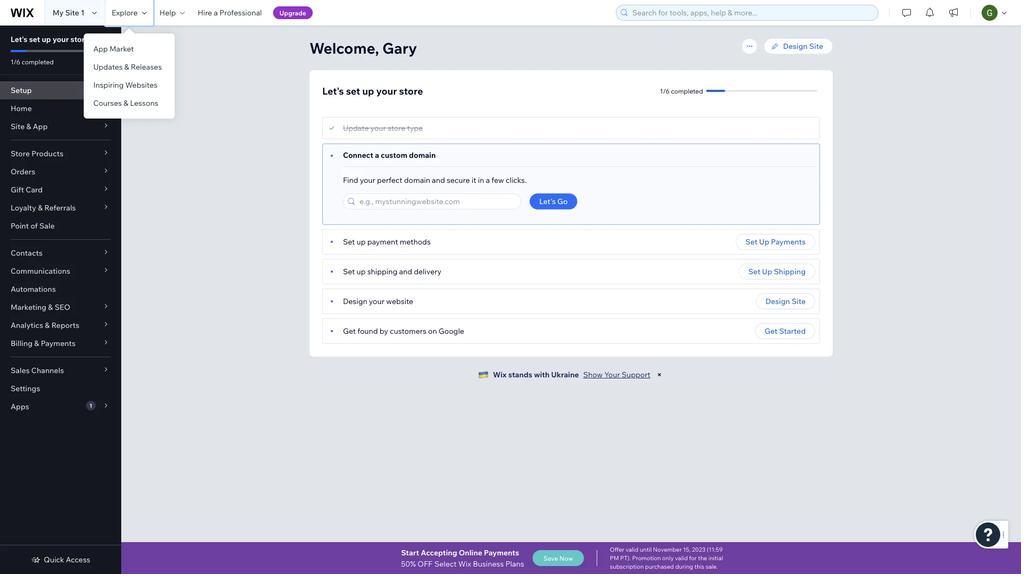 Task type: describe. For each thing, give the bounding box(es) containing it.
courses
[[93, 98, 122, 108]]

stands
[[508, 370, 532, 379]]

perfect
[[377, 176, 402, 185]]

apps
[[11, 402, 29, 411]]

explore
[[112, 8, 138, 17]]

get started button
[[755, 323, 815, 339]]

this
[[694, 563, 704, 571]]

point of sale link
[[0, 217, 121, 235]]

business
[[473, 559, 504, 568]]

1 vertical spatial completed
[[671, 87, 703, 95]]

set for set up payments
[[746, 237, 758, 247]]

gift card
[[11, 185, 43, 194]]

setup
[[11, 86, 32, 95]]

up left payment
[[357, 237, 366, 247]]

offer valid until november 15, 2023 (11:59 pm pt). promotion only valid for the initial subscription purchased during this sale.
[[610, 546, 723, 571]]

gift
[[11, 185, 24, 194]]

set up shipping
[[749, 267, 806, 276]]

your for update
[[370, 123, 386, 133]]

save now
[[543, 554, 573, 562]]

& for courses
[[124, 98, 128, 108]]

store products button
[[0, 145, 121, 163]]

hire
[[198, 8, 212, 17]]

orders button
[[0, 163, 121, 181]]

marketing & seo button
[[0, 298, 121, 316]]

design site inside button
[[766, 297, 806, 306]]

with
[[534, 370, 550, 379]]

communications
[[11, 266, 70, 276]]

1 horizontal spatial 1/6
[[660, 87, 670, 95]]

quick
[[44, 555, 64, 565]]

0 horizontal spatial 1
[[81, 8, 85, 17]]

now
[[560, 554, 573, 562]]

subscription
[[610, 563, 644, 571]]

found
[[358, 327, 378, 336]]

store products
[[11, 149, 63, 158]]

site & app button
[[0, 118, 121, 136]]

set up payments button
[[736, 234, 815, 250]]

domain for custom
[[409, 151, 436, 160]]

domain for perfect
[[404, 176, 430, 185]]

set for set up payment methods
[[343, 237, 355, 247]]

up left shipping
[[357, 267, 366, 276]]

pt).
[[620, 555, 631, 562]]

courses & lessons link
[[84, 94, 175, 112]]

sales channels
[[11, 366, 64, 375]]

sales
[[11, 366, 30, 375]]

communications button
[[0, 262, 121, 280]]

inspiring websites link
[[84, 76, 175, 94]]

seo
[[55, 303, 70, 312]]

november
[[653, 546, 682, 554]]

2 vertical spatial store
[[388, 123, 405, 133]]

start
[[401, 548, 419, 558]]

update
[[343, 123, 369, 133]]

updates & releases
[[93, 62, 162, 72]]

app market
[[93, 44, 134, 53]]

customers
[[390, 327, 426, 336]]

go
[[557, 197, 568, 206]]

of
[[31, 221, 38, 231]]

purchased
[[645, 563, 674, 571]]

settings
[[11, 384, 40, 393]]

sale
[[39, 221, 55, 231]]

payments for billing & payments
[[41, 339, 75, 348]]

lessons
[[130, 98, 158, 108]]

app inside site & app dropdown button
[[33, 122, 48, 131]]

update your store type
[[343, 123, 423, 133]]

1 horizontal spatial 1/6 completed
[[660, 87, 703, 95]]

home link
[[0, 99, 121, 118]]

offer
[[610, 546, 624, 554]]

my site 1
[[53, 8, 85, 17]]

by
[[380, 327, 388, 336]]

contacts
[[11, 248, 43, 258]]

automations
[[11, 285, 56, 294]]

set for set up shipping
[[749, 267, 761, 276]]

design inside button
[[766, 297, 790, 306]]

inspiring websites
[[93, 80, 157, 90]]

ukraine
[[551, 370, 579, 379]]

help button
[[153, 0, 191, 26]]

your inside sidebar element
[[53, 35, 69, 44]]

completed inside sidebar element
[[22, 58, 54, 66]]

shipping
[[774, 267, 806, 276]]

2 vertical spatial a
[[486, 176, 490, 185]]

1 inside sidebar element
[[89, 402, 92, 409]]

get found by customers on google
[[343, 327, 464, 336]]

point of sale
[[11, 221, 55, 231]]

few
[[492, 176, 504, 185]]

select
[[435, 559, 457, 568]]

orders
[[11, 167, 35, 176]]

& for updates
[[124, 62, 129, 72]]

your
[[604, 370, 620, 379]]

your up update your store type
[[376, 85, 397, 97]]

loyalty
[[11, 203, 36, 212]]

marketing
[[11, 303, 46, 312]]

set up payment methods
[[343, 237, 431, 247]]

off
[[418, 559, 432, 568]]

courses & lessons
[[93, 98, 158, 108]]

connect
[[343, 151, 373, 160]]

set up shipping button
[[739, 264, 815, 280]]

get for get found by customers on google
[[343, 327, 356, 336]]

loyalty & referrals
[[11, 203, 76, 212]]

show your support button
[[583, 370, 651, 380]]

& for site
[[26, 122, 31, 131]]



Task type: locate. For each thing, give the bounding box(es) containing it.
site
[[65, 8, 79, 17], [809, 41, 823, 51], [11, 122, 25, 131], [792, 297, 806, 306]]

payment
[[367, 237, 398, 247]]

1 vertical spatial app
[[33, 122, 48, 131]]

referrals
[[44, 203, 76, 212]]

& inside site & app dropdown button
[[26, 122, 31, 131]]

and left delivery
[[399, 267, 412, 276]]

let's up update
[[322, 85, 344, 97]]

store left "type"
[[388, 123, 405, 133]]

get left started
[[765, 327, 778, 336]]

get inside get started button
[[765, 327, 778, 336]]

find your perfect domain and secure it in a few clicks.
[[343, 176, 527, 185]]

until
[[640, 546, 652, 554]]

0 vertical spatial up
[[759, 237, 769, 247]]

domain up find your perfect domain and secure it in a few clicks.
[[409, 151, 436, 160]]

wix down online
[[458, 559, 471, 568]]

50%
[[401, 559, 416, 568]]

your right update
[[370, 123, 386, 133]]

sidebar element
[[0, 26, 121, 574]]

0 vertical spatial domain
[[409, 151, 436, 160]]

payments down analytics & reports popup button
[[41, 339, 75, 348]]

set up payments
[[746, 237, 806, 247]]

let's set up your store down my
[[11, 35, 89, 44]]

wix
[[493, 370, 507, 379], [458, 559, 471, 568]]

up up setup link
[[42, 35, 51, 44]]

1 horizontal spatial let's set up your store
[[322, 85, 423, 97]]

payments
[[771, 237, 806, 247], [41, 339, 75, 348], [484, 548, 519, 558]]

set for set up shipping and delivery
[[343, 267, 355, 276]]

2 horizontal spatial payments
[[771, 237, 806, 247]]

the
[[698, 555, 707, 562]]

up
[[42, 35, 51, 44], [362, 85, 374, 97], [357, 237, 366, 247], [357, 267, 366, 276]]

1 vertical spatial a
[[375, 151, 379, 160]]

during
[[675, 563, 693, 571]]

& inside loyalty & referrals dropdown button
[[38, 203, 43, 212]]

market
[[110, 44, 134, 53]]

wix inside start accepting online payments 50% off select wix business plans
[[458, 559, 471, 568]]

1/6 completed
[[11, 58, 54, 66], [660, 87, 703, 95]]

1 vertical spatial and
[[399, 267, 412, 276]]

1 horizontal spatial and
[[432, 176, 445, 185]]

site & app
[[11, 122, 48, 131]]

a right hire
[[214, 8, 218, 17]]

1 horizontal spatial completed
[[671, 87, 703, 95]]

0 horizontal spatial completed
[[22, 58, 54, 66]]

2023
[[692, 546, 706, 554]]

payments for set up payments
[[771, 237, 806, 247]]

gift card button
[[0, 181, 121, 199]]

1 horizontal spatial set
[[346, 85, 360, 97]]

0 horizontal spatial and
[[399, 267, 412, 276]]

0 vertical spatial wix
[[493, 370, 507, 379]]

your for design
[[369, 297, 385, 306]]

0 horizontal spatial let's set up your store
[[11, 35, 89, 44]]

let's inside button
[[539, 197, 556, 206]]

store
[[11, 149, 30, 158]]

1 horizontal spatial get
[[765, 327, 778, 336]]

1 horizontal spatial payments
[[484, 548, 519, 558]]

promotion
[[632, 555, 661, 562]]

store inside sidebar element
[[70, 35, 89, 44]]

0 horizontal spatial let's
[[11, 35, 27, 44]]

clicks.
[[506, 176, 527, 185]]

0 vertical spatial design site
[[783, 41, 823, 51]]

& for analytics
[[45, 321, 50, 330]]

payments inside popup button
[[41, 339, 75, 348]]

payments inside start accepting online payments 50% off select wix business plans
[[484, 548, 519, 558]]

payments inside button
[[771, 237, 806, 247]]

and left the secure
[[432, 176, 445, 185]]

1 vertical spatial 1
[[89, 402, 92, 409]]

1 horizontal spatial app
[[93, 44, 108, 53]]

save now button
[[533, 550, 584, 566]]

get for get started
[[765, 327, 778, 336]]

home
[[11, 104, 32, 113]]

& for billing
[[34, 339, 39, 348]]

Search for tools, apps, help & more... field
[[629, 5, 875, 20]]

hire a professional
[[198, 8, 262, 17]]

set inside sidebar element
[[29, 35, 40, 44]]

design
[[783, 41, 808, 51], [343, 297, 367, 306], [766, 297, 790, 306]]

1 vertical spatial let's
[[322, 85, 344, 97]]

channels
[[31, 366, 64, 375]]

let's up setup
[[11, 35, 27, 44]]

a left custom at top
[[375, 151, 379, 160]]

2 get from the left
[[765, 327, 778, 336]]

payments up business
[[484, 548, 519, 558]]

card
[[26, 185, 43, 194]]

0 horizontal spatial set
[[29, 35, 40, 44]]

up up update
[[362, 85, 374, 97]]

site inside button
[[792, 297, 806, 306]]

0 vertical spatial valid
[[626, 546, 639, 554]]

google
[[439, 327, 464, 336]]

& down inspiring websites
[[124, 98, 128, 108]]

sales channels button
[[0, 362, 121, 380]]

upgrade button
[[273, 6, 313, 19]]

1 vertical spatial store
[[399, 85, 423, 97]]

design your website
[[343, 297, 413, 306]]

for
[[689, 555, 697, 562]]

app
[[93, 44, 108, 53], [33, 122, 48, 131]]

app inside app market link
[[93, 44, 108, 53]]

accepting
[[421, 548, 457, 558]]

0 vertical spatial a
[[214, 8, 218, 17]]

up inside sidebar element
[[42, 35, 51, 44]]

2 horizontal spatial a
[[486, 176, 490, 185]]

0 vertical spatial completed
[[22, 58, 54, 66]]

contacts button
[[0, 244, 121, 262]]

2 vertical spatial payments
[[484, 548, 519, 558]]

& for marketing
[[48, 303, 53, 312]]

& right billing in the left of the page
[[34, 339, 39, 348]]

and
[[432, 176, 445, 185], [399, 267, 412, 276]]

1 vertical spatial 1/6 completed
[[660, 87, 703, 95]]

domain
[[409, 151, 436, 160], [404, 176, 430, 185]]

valid up pt).
[[626, 546, 639, 554]]

methods
[[400, 237, 431, 247]]

let's inside sidebar element
[[11, 35, 27, 44]]

releases
[[131, 62, 162, 72]]

connect a custom domain
[[343, 151, 436, 160]]

e.g., mystunningwebsite.com field
[[356, 194, 518, 209]]

15,
[[683, 546, 691, 554]]

2 vertical spatial let's
[[539, 197, 556, 206]]

app down home link
[[33, 122, 48, 131]]

& right loyalty
[[38, 203, 43, 212]]

0 horizontal spatial a
[[214, 8, 218, 17]]

& left "seo"
[[48, 303, 53, 312]]

setup link
[[0, 81, 121, 99]]

automations link
[[0, 280, 121, 298]]

& inside courses & lessons link
[[124, 98, 128, 108]]

0 vertical spatial store
[[70, 35, 89, 44]]

payments up shipping
[[771, 237, 806, 247]]

a for custom
[[375, 151, 379, 160]]

welcome, gary
[[310, 39, 417, 57]]

1 vertical spatial let's set up your store
[[322, 85, 423, 97]]

1 vertical spatial design site
[[766, 297, 806, 306]]

& inside billing & payments popup button
[[34, 339, 39, 348]]

let's left 'go'
[[539, 197, 556, 206]]

your left 'website'
[[369, 297, 385, 306]]

let's set up your store up update your store type
[[322, 85, 423, 97]]

0 horizontal spatial 1/6 completed
[[11, 58, 54, 66]]

1 horizontal spatial valid
[[675, 555, 688, 562]]

1 vertical spatial set
[[346, 85, 360, 97]]

0 vertical spatial payments
[[771, 237, 806, 247]]

online
[[459, 548, 482, 558]]

billing & payments button
[[0, 335, 121, 353]]

0 vertical spatial 1/6
[[11, 58, 20, 66]]

plans
[[506, 559, 524, 568]]

0 horizontal spatial payments
[[41, 339, 75, 348]]

0 vertical spatial app
[[93, 44, 108, 53]]

store up "type"
[[399, 85, 423, 97]]

0 horizontal spatial get
[[343, 327, 356, 336]]

marketing & seo
[[11, 303, 70, 312]]

quick access button
[[31, 555, 90, 565]]

quick access
[[44, 555, 90, 565]]

0 vertical spatial set
[[29, 35, 40, 44]]

design site button
[[756, 294, 815, 310]]

1/6 inside sidebar element
[[11, 58, 20, 66]]

up for payments
[[759, 237, 769, 247]]

a for professional
[[214, 8, 218, 17]]

started
[[779, 327, 806, 336]]

2 horizontal spatial let's
[[539, 197, 556, 206]]

updates
[[93, 62, 123, 72]]

(11:59
[[707, 546, 723, 554]]

your right 'find'
[[360, 176, 375, 185]]

in
[[478, 176, 484, 185]]

1 vertical spatial payments
[[41, 339, 75, 348]]

let's set up your store inside sidebar element
[[11, 35, 89, 44]]

1 vertical spatial up
[[762, 267, 772, 276]]

0 horizontal spatial app
[[33, 122, 48, 131]]

domain right the perfect
[[404, 176, 430, 185]]

only
[[662, 555, 674, 562]]

it
[[472, 176, 476, 185]]

0 vertical spatial 1
[[81, 8, 85, 17]]

1 get from the left
[[343, 327, 356, 336]]

your for find
[[360, 176, 375, 185]]

your down my
[[53, 35, 69, 44]]

up up set up shipping at the right
[[759, 237, 769, 247]]

let's go
[[539, 197, 568, 206]]

0 vertical spatial 1/6 completed
[[11, 58, 54, 66]]

& inside updates & releases link
[[124, 62, 129, 72]]

set up shipping and delivery
[[343, 267, 442, 276]]

& left reports
[[45, 321, 50, 330]]

set up update
[[346, 85, 360, 97]]

app up updates
[[93, 44, 108, 53]]

secure
[[447, 176, 470, 185]]

access
[[66, 555, 90, 565]]

0 vertical spatial let's
[[11, 35, 27, 44]]

& inside analytics & reports popup button
[[45, 321, 50, 330]]

welcome,
[[310, 39, 379, 57]]

hire a professional link
[[191, 0, 268, 26]]

save
[[543, 554, 558, 562]]

& inside marketing & seo popup button
[[48, 303, 53, 312]]

support
[[622, 370, 651, 379]]

1/6 completed inside sidebar element
[[11, 58, 54, 66]]

1 horizontal spatial 1
[[89, 402, 92, 409]]

get left the found
[[343, 327, 356, 336]]

up for shipping
[[762, 267, 772, 276]]

a right in
[[486, 176, 490, 185]]

1 vertical spatial valid
[[675, 555, 688, 562]]

1 horizontal spatial let's
[[322, 85, 344, 97]]

store down my site 1
[[70, 35, 89, 44]]

1 right my
[[81, 8, 85, 17]]

initial
[[709, 555, 723, 562]]

site inside dropdown button
[[11, 122, 25, 131]]

point
[[11, 221, 29, 231]]

inspiring
[[93, 80, 124, 90]]

1 vertical spatial wix
[[458, 559, 471, 568]]

1 down settings link
[[89, 402, 92, 409]]

1 horizontal spatial wix
[[493, 370, 507, 379]]

up left shipping
[[762, 267, 772, 276]]

0 vertical spatial and
[[432, 176, 445, 185]]

1 vertical spatial 1/6
[[660, 87, 670, 95]]

0 horizontal spatial valid
[[626, 546, 639, 554]]

wix stands with ukraine show your support
[[493, 370, 651, 379]]

set up setup
[[29, 35, 40, 44]]

valid
[[626, 546, 639, 554], [675, 555, 688, 562]]

& down app market link
[[124, 62, 129, 72]]

1 horizontal spatial a
[[375, 151, 379, 160]]

0 horizontal spatial wix
[[458, 559, 471, 568]]

wix left stands
[[493, 370, 507, 379]]

0 horizontal spatial 1/6
[[11, 58, 20, 66]]

0 vertical spatial let's set up your store
[[11, 35, 89, 44]]

show
[[583, 370, 603, 379]]

help
[[159, 8, 176, 17]]

& for loyalty
[[38, 203, 43, 212]]

& down home
[[26, 122, 31, 131]]

valid up during
[[675, 555, 688, 562]]

reports
[[51, 321, 79, 330]]

1 vertical spatial domain
[[404, 176, 430, 185]]

start accepting online payments 50% off select wix business plans
[[401, 548, 524, 568]]



Task type: vqa. For each thing, say whether or not it's contained in the screenshot.
App Traffic by Time of Day
no



